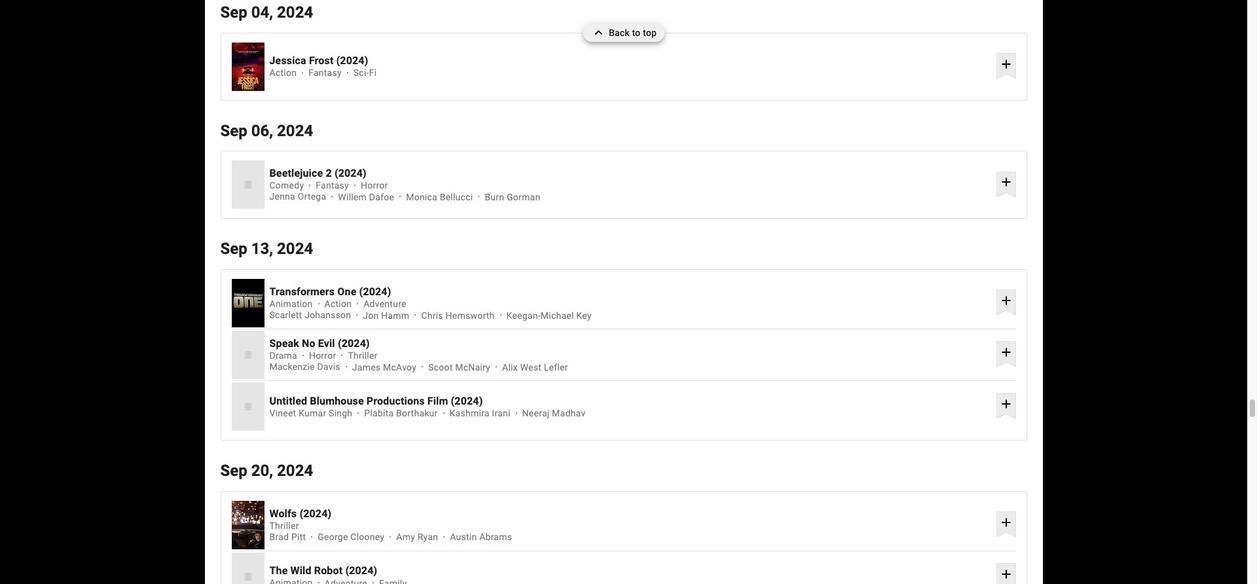 Task type: locate. For each thing, give the bounding box(es) containing it.
4 sep from the top
[[220, 462, 247, 480]]

add image
[[999, 56, 1014, 72], [999, 515, 1014, 530], [999, 566, 1014, 582]]

plabita
[[364, 408, 394, 418]]

add image for untitled blumhouse productions film (2024)
[[999, 396, 1014, 412]]

sep for sep 04, 2024
[[220, 3, 247, 22]]

1 vertical spatial add image
[[999, 515, 1014, 530]]

1 vertical spatial movie image
[[243, 572, 253, 582]]

2 2024 from the top
[[277, 122, 313, 140]]

thriller
[[348, 351, 378, 361], [270, 521, 299, 531]]

1 movie image from the top
[[243, 180, 253, 190]]

group left drama
[[232, 331, 264, 379]]

untitled blumhouse productions film (2024) button
[[270, 395, 992, 407]]

movie image for speak
[[243, 350, 253, 360]]

back
[[609, 28, 630, 38]]

west
[[520, 362, 542, 372]]

3 2024 from the top
[[277, 240, 313, 258]]

thriller up brad pitt
[[270, 521, 299, 531]]

expand less image
[[591, 24, 609, 42]]

monica bellucci
[[406, 192, 473, 202]]

2 sep from the top
[[220, 122, 247, 140]]

6 group from the top
[[232, 501, 264, 549]]

3 sep from the top
[[220, 240, 247, 258]]

group left scarlett
[[232, 279, 264, 328]]

kumar
[[299, 408, 326, 418]]

group left brad
[[232, 501, 264, 549]]

back to top
[[609, 28, 657, 38]]

transformers: rise of the beasts (2023) image
[[232, 279, 264, 328]]

kashmira
[[450, 408, 490, 418]]

sep left the "13,"
[[220, 240, 247, 258]]

chris
[[421, 310, 443, 321]]

adventure
[[364, 299, 406, 309]]

scoot mcnairy
[[428, 362, 491, 372]]

neeraj madhav
[[522, 408, 586, 418]]

wolfs (2024) thriller
[[270, 507, 332, 531]]

sep left 20,
[[220, 462, 247, 480]]

2024 right 20,
[[277, 462, 313, 480]]

evil
[[318, 337, 335, 350]]

gorman
[[507, 192, 541, 202]]

1 add image from the top
[[999, 56, 1014, 72]]

movie image left drama
[[243, 350, 253, 360]]

1 2024 from the top
[[277, 3, 313, 22]]

1 add image from the top
[[999, 174, 1014, 190]]

3 group from the top
[[232, 279, 264, 328]]

sep left "06,"
[[220, 122, 247, 140]]

2 movie image from the top
[[243, 350, 253, 360]]

action down "jessica"
[[270, 68, 297, 78]]

group
[[232, 42, 264, 91], [232, 161, 264, 209], [232, 279, 264, 328], [232, 331, 264, 379], [232, 383, 264, 431], [232, 501, 264, 549], [232, 553, 264, 584]]

2024 right "06,"
[[277, 122, 313, 140]]

5 group from the top
[[232, 383, 264, 431]]

2
[[326, 167, 332, 180]]

2 movie image from the top
[[243, 572, 253, 582]]

george
[[318, 532, 348, 542]]

group for untitled blumhouse productions film (2024)
[[232, 383, 264, 431]]

borthakur
[[396, 408, 438, 418]]

4 add image from the top
[[999, 396, 1014, 412]]

4 group from the top
[[232, 331, 264, 379]]

fantasy down 2
[[316, 180, 349, 191]]

2024 for sep 04, 2024
[[277, 3, 313, 22]]

1 sep from the top
[[220, 3, 247, 22]]

(2024) up pitt
[[300, 507, 332, 520]]

beetlejuice 2 (2024) button
[[270, 167, 992, 180]]

(2024)
[[336, 54, 368, 67], [335, 167, 367, 180], [359, 285, 391, 298], [338, 337, 370, 350], [451, 395, 483, 407], [300, 507, 332, 520], [345, 565, 377, 577]]

1 movie image from the top
[[243, 402, 253, 412]]

horror
[[361, 180, 388, 191], [309, 351, 336, 361]]

comedy
[[270, 180, 304, 191]]

2 group from the top
[[232, 161, 264, 209]]

1 horizontal spatial horror
[[361, 180, 388, 191]]

austin
[[450, 532, 477, 542]]

movie image left "the"
[[243, 572, 253, 582]]

2024 right 04,
[[277, 3, 313, 22]]

fantasy
[[309, 68, 342, 78], [316, 180, 349, 191]]

sep left 04,
[[220, 3, 247, 22]]

group left "jessica"
[[232, 42, 264, 91]]

(2024) up "kashmira"
[[451, 395, 483, 407]]

0 horizontal spatial thriller
[[270, 521, 299, 531]]

3 add image from the top
[[999, 566, 1014, 582]]

add image for the wild robot (2024)
[[999, 566, 1014, 582]]

plabita borthakur
[[364, 408, 438, 418]]

fantasy down frost
[[309, 68, 342, 78]]

group for speak no evil (2024)
[[232, 331, 264, 379]]

frost
[[309, 54, 334, 67]]

mackenzie
[[270, 362, 315, 372]]

(2024) right 2
[[335, 167, 367, 180]]

movie image for untitled
[[243, 402, 253, 412]]

action down transformers one (2024)
[[325, 299, 352, 309]]

0 vertical spatial fantasy
[[309, 68, 342, 78]]

keegan-michael key
[[507, 310, 592, 321]]

madhav
[[552, 408, 586, 418]]

group left "the"
[[232, 553, 264, 584]]

(2024) right robot
[[345, 565, 377, 577]]

mcavoy
[[383, 362, 417, 372]]

0 vertical spatial add image
[[999, 56, 1014, 72]]

04,
[[251, 3, 273, 22]]

2024 right the "13,"
[[277, 240, 313, 258]]

alix west lefler
[[502, 362, 568, 372]]

1 vertical spatial thriller
[[270, 521, 299, 531]]

thriller inside wolfs (2024) thriller
[[270, 521, 299, 531]]

7 group from the top
[[232, 553, 264, 584]]

0 vertical spatial movie image
[[243, 402, 253, 412]]

1 group from the top
[[232, 42, 264, 91]]

george clooney
[[318, 532, 385, 542]]

(2024) up james
[[338, 337, 370, 350]]

dafoe
[[369, 192, 394, 202]]

monica
[[406, 192, 437, 202]]

movie image
[[243, 402, 253, 412], [243, 572, 253, 582]]

group for the wild robot (2024)
[[232, 553, 264, 584]]

sep for sep 20, 2024
[[220, 462, 247, 480]]

jessica frost (2024) button
[[270, 54, 992, 67]]

horror up dafoe
[[361, 180, 388, 191]]

13,
[[251, 240, 273, 258]]

sep 20, 2024
[[220, 462, 313, 480]]

1 vertical spatial action
[[325, 299, 352, 309]]

movie image for the
[[243, 572, 253, 582]]

group left jenna
[[232, 161, 264, 209]]

sci-fi
[[354, 68, 377, 78]]

james
[[352, 362, 381, 372]]

2024
[[277, 3, 313, 22], [277, 122, 313, 140], [277, 240, 313, 258], [277, 462, 313, 480]]

group left vineet
[[232, 383, 264, 431]]

2 add image from the top
[[999, 293, 1014, 309]]

4 2024 from the top
[[277, 462, 313, 480]]

productions
[[367, 395, 425, 407]]

clooney
[[351, 532, 385, 542]]

beetlejuice 2 (2024)
[[270, 167, 367, 180]]

action
[[270, 68, 297, 78], [325, 299, 352, 309]]

jenna ortega
[[270, 192, 326, 202]]

hamm
[[381, 310, 410, 321]]

scoot
[[428, 362, 453, 372]]

thriller up james
[[348, 351, 378, 361]]

austin abrams
[[450, 532, 512, 542]]

0 horizontal spatial action
[[270, 68, 297, 78]]

1 vertical spatial fantasy
[[316, 180, 349, 191]]

06,
[[251, 122, 273, 140]]

the wild robot (2024)
[[270, 565, 377, 577]]

1 vertical spatial movie image
[[243, 350, 253, 360]]

untitled blumhouse productions film (2024)
[[270, 395, 483, 407]]

0 vertical spatial horror
[[361, 180, 388, 191]]

2024 for sep 06, 2024
[[277, 122, 313, 140]]

drama
[[270, 351, 297, 361]]

3 add image from the top
[[999, 345, 1014, 360]]

0 vertical spatial action
[[270, 68, 297, 78]]

movie image left comedy
[[243, 180, 253, 190]]

no
[[302, 337, 315, 350]]

sep 04, 2024
[[220, 3, 313, 22]]

0 vertical spatial thriller
[[348, 351, 378, 361]]

movie image left vineet
[[243, 402, 253, 412]]

2 vertical spatial add image
[[999, 566, 1014, 582]]

movie image
[[243, 180, 253, 190], [243, 350, 253, 360]]

vineet kumar singh
[[270, 408, 353, 418]]

horror down speak no evil (2024)
[[309, 351, 336, 361]]

0 vertical spatial movie image
[[243, 180, 253, 190]]

mcnairy
[[455, 362, 491, 372]]

add image
[[999, 174, 1014, 190], [999, 293, 1014, 309], [999, 345, 1014, 360], [999, 396, 1014, 412]]

0 horizontal spatial horror
[[309, 351, 336, 361]]

burn gorman
[[485, 192, 541, 202]]



Task type: describe. For each thing, give the bounding box(es) containing it.
scarlett johansson
[[270, 310, 351, 321]]

burn
[[485, 192, 504, 202]]

willem dafoe
[[338, 192, 394, 202]]

willem
[[338, 192, 367, 202]]

robot
[[314, 565, 343, 577]]

jon hamm
[[363, 310, 410, 321]]

fantasy for sep 06, 2024
[[316, 180, 349, 191]]

michael
[[541, 310, 574, 321]]

abrams
[[479, 532, 512, 542]]

keegan-
[[507, 310, 541, 321]]

the wild robot (2024) button
[[270, 565, 992, 577]]

speak
[[270, 337, 299, 350]]

jessica
[[270, 54, 306, 67]]

pitt
[[291, 532, 306, 542]]

bellucci
[[440, 192, 473, 202]]

vineet
[[270, 408, 296, 418]]

wild
[[291, 565, 312, 577]]

add image for speak no evil (2024)
[[999, 345, 1014, 360]]

group for beetlejuice 2 (2024)
[[232, 161, 264, 209]]

key
[[577, 310, 592, 321]]

transformers one (2024)
[[270, 285, 391, 298]]

group for jessica frost (2024)
[[232, 42, 264, 91]]

alix
[[502, 362, 518, 372]]

fantasy for sep 04, 2024
[[309, 68, 342, 78]]

add image for jessica frost (2024)
[[999, 56, 1014, 72]]

brad pitt
[[270, 532, 306, 542]]

speak no evil (2024) button
[[270, 337, 992, 350]]

transformers one (2024) button
[[270, 285, 992, 298]]

1 vertical spatial horror
[[309, 351, 336, 361]]

singh
[[329, 408, 353, 418]]

transformers
[[270, 285, 335, 298]]

1 horizontal spatial thriller
[[348, 351, 378, 361]]

brad
[[270, 532, 289, 542]]

wolfs (2024) button
[[270, 507, 992, 520]]

mackenzie davis
[[270, 362, 340, 372]]

top
[[643, 28, 657, 38]]

lefler
[[544, 362, 568, 372]]

hemsworth
[[446, 310, 495, 321]]

fi
[[369, 68, 377, 78]]

add image for transformers one (2024)
[[999, 293, 1014, 309]]

scarlett
[[270, 310, 302, 321]]

(2024) up adventure
[[359, 285, 391, 298]]

neeraj
[[522, 408, 550, 418]]

one
[[338, 285, 357, 298]]

jon
[[363, 310, 379, 321]]

sci-
[[354, 68, 369, 78]]

wolfs
[[270, 507, 297, 520]]

sep for sep 13, 2024
[[220, 240, 247, 258]]

back to top button
[[583, 24, 665, 42]]

2 add image from the top
[[999, 515, 1014, 530]]

ryan
[[418, 532, 438, 542]]

2024 for sep 13, 2024
[[277, 240, 313, 258]]

chris hemsworth
[[421, 310, 495, 321]]

beetlejuice
[[270, 167, 323, 180]]

kashmira irani
[[450, 408, 511, 418]]

sep 13, 2024
[[220, 240, 313, 258]]

amy ryan
[[396, 532, 438, 542]]

animation
[[270, 299, 313, 309]]

to
[[632, 28, 641, 38]]

20,
[[251, 462, 273, 480]]

group for wolfs (2024)
[[232, 501, 264, 549]]

speak no evil (2024)
[[270, 337, 370, 350]]

1 horizontal spatial action
[[325, 299, 352, 309]]

add image for beetlejuice 2 (2024)
[[999, 174, 1014, 190]]

james mcavoy
[[352, 362, 417, 372]]

(2024) up sci-
[[336, 54, 368, 67]]

film
[[428, 395, 448, 407]]

davis
[[317, 362, 340, 372]]

wolfs (2024) image
[[232, 501, 264, 549]]

2024 for sep 20, 2024
[[277, 462, 313, 480]]

blumhouse
[[310, 395, 364, 407]]

group for transformers one (2024)
[[232, 279, 264, 328]]

ortega
[[298, 192, 326, 202]]

sep 06, 2024
[[220, 122, 313, 140]]

movie image for beetlejuice
[[243, 180, 253, 190]]

untitled
[[270, 395, 307, 407]]

(2024) inside wolfs (2024) thriller
[[300, 507, 332, 520]]

sep for sep 06, 2024
[[220, 122, 247, 140]]

amy
[[396, 532, 415, 542]]

jenna
[[270, 192, 295, 202]]

the
[[270, 565, 288, 577]]

jessica frost (2024)
[[270, 54, 368, 67]]

jessica frost (2024) image
[[232, 42, 264, 91]]



Task type: vqa. For each thing, say whether or not it's contained in the screenshot.
Sep 04, 2024
yes



